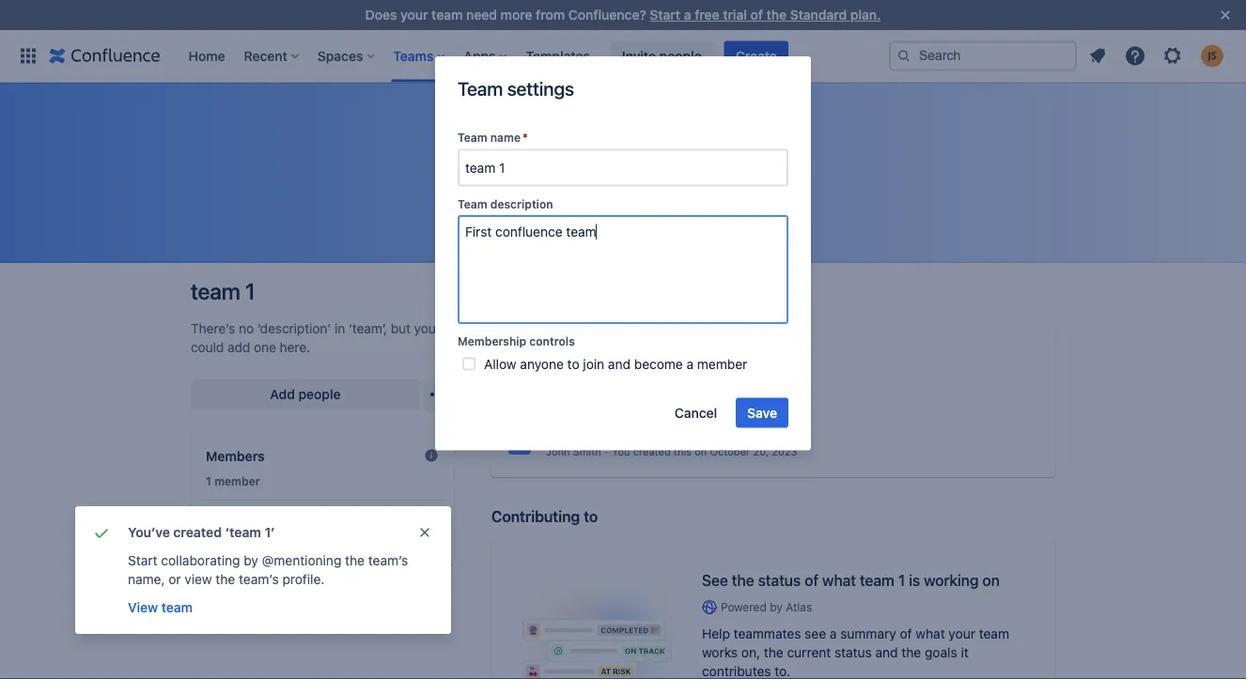 Task type: vqa. For each thing, say whether or not it's contained in the screenshot.
Suggested
no



Task type: locate. For each thing, give the bounding box(es) containing it.
1 vertical spatial this
[[674, 405, 692, 417]]

today up cancel
[[695, 363, 723, 376]]

team left description
[[458, 197, 488, 211]]

1 vertical spatial a
[[687, 356, 694, 372]]

by down 'team
[[244, 553, 258, 569]]

the right 'view'
[[216, 572, 235, 588]]

status inside help teammates see a summary of what your team works on, the current status and the goals it contributes to.
[[835, 646, 872, 661]]

of right summary
[[900, 627, 912, 642]]

1 vertical spatial today
[[695, 405, 723, 417]]

2 horizontal spatial of
[[900, 627, 912, 642]]

profile.
[[282, 572, 325, 588]]

1 vertical spatial of
[[805, 572, 819, 590]]

to.
[[775, 664, 791, 680]]

0 vertical spatial john
[[546, 363, 570, 376]]

this
[[674, 363, 692, 376], [674, 405, 692, 417], [674, 446, 692, 458]]

people right 'invite'
[[660, 48, 702, 63]]

smith for you created this on
[[573, 446, 602, 458]]

1 today from the top
[[695, 363, 723, 376]]

1 vertical spatial team's
[[239, 572, 279, 588]]

add people button
[[191, 380, 420, 410]]

1 vertical spatial and
[[876, 646, 898, 661]]

john smith for you created this on
[[546, 446, 602, 458]]

trial
[[723, 7, 747, 23]]

today
[[695, 363, 723, 376], [695, 405, 723, 417]]

0 horizontal spatial to
[[568, 356, 580, 372]]

0 vertical spatial of
[[751, 7, 763, 23]]

you
[[414, 321, 436, 337]]

your
[[401, 7, 428, 23], [949, 627, 976, 642]]

start
[[650, 7, 681, 23], [128, 553, 158, 569]]

1 john from the top
[[546, 363, 570, 376]]

status up powered by atlas
[[758, 572, 801, 590]]

it
[[961, 646, 969, 661]]

1 vertical spatial status
[[835, 646, 872, 661]]

start up invite people
[[650, 7, 681, 23]]

1 horizontal spatial by
[[770, 601, 783, 614]]

what inside help teammates see a summary of what your team works on, the current status and the goals it contributes to.
[[916, 627, 945, 642]]

help
[[702, 627, 730, 642]]

to
[[568, 356, 580, 372], [584, 508, 598, 526]]

0 vertical spatial on
[[695, 446, 707, 458]]

member
[[697, 356, 748, 372], [214, 475, 260, 488]]

and down summary
[[876, 646, 898, 661]]

0 vertical spatial status
[[758, 572, 801, 590]]

see
[[805, 627, 826, 642]]

Team description text field
[[458, 215, 789, 324]]

1 down the members at bottom left
[[206, 475, 211, 488]]

a for start
[[684, 7, 692, 23]]

banner
[[0, 30, 1247, 83]]

2 team from the top
[[458, 131, 488, 144]]

team's
[[368, 553, 408, 569], [239, 572, 279, 588]]

of
[[751, 7, 763, 23], [805, 572, 819, 590], [900, 627, 912, 642]]

you created this today up cancel
[[612, 363, 723, 376]]

1 horizontal spatial what
[[916, 627, 945, 642]]

smith up contributing to
[[573, 446, 602, 458]]

this down the 'cancel' button on the bottom of the page
[[674, 446, 692, 458]]

2023
[[772, 446, 798, 458]]

0 horizontal spatial 1
[[206, 475, 211, 488]]

a left free
[[684, 7, 692, 23]]

status down summary
[[835, 646, 872, 661]]

1 vertical spatial you created this today
[[612, 405, 723, 417]]

1 horizontal spatial and
[[876, 646, 898, 661]]

by left atlas
[[770, 601, 783, 614]]

1 up no
[[245, 278, 255, 305]]

to right contributing
[[584, 508, 598, 526]]

you've
[[128, 525, 170, 541]]

working
[[924, 572, 979, 590]]

member inside membership controls allow anyone to join and become a member
[[697, 356, 748, 372]]

1 vertical spatial smith
[[573, 446, 602, 458]]

1
[[245, 278, 255, 305], [206, 475, 211, 488], [899, 572, 906, 590]]

invite
[[622, 48, 656, 63]]

summary
[[841, 627, 897, 642]]

1 vertical spatial on
[[983, 572, 1000, 590]]

2 vertical spatial 1
[[899, 572, 906, 590]]

0 horizontal spatial member
[[214, 475, 260, 488]]

0 vertical spatial you
[[612, 363, 630, 376]]

what up powered by atlas link
[[823, 572, 856, 590]]

member down the members at bottom left
[[214, 475, 260, 488]]

2 you from the top
[[612, 405, 630, 417]]

team description
[[458, 197, 553, 211]]

2 vertical spatial you
[[612, 446, 630, 458]]

what
[[823, 572, 856, 590], [916, 627, 945, 642]]

3 this from the top
[[674, 446, 692, 458]]

people inside button
[[660, 48, 702, 63]]

team
[[458, 77, 503, 99], [458, 131, 488, 144], [458, 197, 488, 211]]

2 smith from the top
[[573, 446, 602, 458]]

on left october
[[695, 446, 707, 458]]

today up you created this on october 20, 2023
[[695, 405, 723, 417]]

teammates
[[734, 627, 801, 642]]

on,
[[742, 646, 761, 661]]

2 vertical spatial of
[[900, 627, 912, 642]]

0 vertical spatial 1
[[245, 278, 255, 305]]

does your team need more from confluence? start a free trial of the standard plan.
[[365, 7, 881, 23]]

a right become
[[687, 356, 694, 372]]

1 vertical spatial you
[[612, 405, 630, 417]]

add
[[270, 387, 295, 402]]

this up cancel
[[674, 363, 692, 376]]

0 horizontal spatial on
[[695, 446, 707, 458]]

on
[[695, 446, 707, 458], [983, 572, 1000, 590]]

to inside membership controls allow anyone to join and become a member
[[568, 356, 580, 372]]

0 vertical spatial smith
[[573, 363, 602, 376]]

home link
[[183, 41, 231, 71]]

settings icon image
[[1162, 45, 1185, 67]]

0 vertical spatial you created this today
[[612, 363, 723, 376]]

john down test
[[546, 363, 570, 376]]

2 this from the top
[[674, 405, 692, 417]]

a right see
[[830, 627, 837, 642]]

0 vertical spatial john smith
[[546, 363, 602, 376]]

you
[[612, 363, 630, 376], [612, 405, 630, 417], [612, 446, 630, 458]]

1 vertical spatial to
[[584, 508, 598, 526]]

0 vertical spatial a
[[684, 7, 692, 23]]

1 vertical spatial your
[[949, 627, 976, 642]]

team name *
[[458, 131, 528, 144]]

0 horizontal spatial team's
[[239, 572, 279, 588]]

2 horizontal spatial 1
[[899, 572, 906, 590]]

john
[[546, 363, 570, 376], [546, 446, 570, 458]]

team
[[432, 7, 463, 23], [191, 278, 240, 305], [860, 572, 895, 590], [161, 600, 193, 616], [979, 627, 1010, 642]]

1 team from the top
[[458, 77, 503, 99]]

status
[[758, 572, 801, 590], [835, 646, 872, 661]]

member up cancel
[[697, 356, 748, 372]]

1 horizontal spatial your
[[949, 627, 976, 642]]

2 vertical spatial a
[[830, 627, 837, 642]]

0 vertical spatial team's
[[368, 553, 408, 569]]

2 john from the top
[[546, 446, 570, 458]]

atlas image
[[702, 600, 717, 615]]

one
[[254, 340, 276, 355]]

and right join
[[608, 356, 631, 372]]

1 vertical spatial john
[[546, 446, 570, 458]]

1 vertical spatial by
[[770, 601, 783, 614]]

1 horizontal spatial team's
[[368, 553, 408, 569]]

members
[[206, 449, 265, 464]]

0 vertical spatial this
[[674, 363, 692, 376]]

smith for you created this today
[[573, 363, 602, 376]]

to left join
[[568, 356, 580, 372]]

team inside help teammates see a summary of what your team works on, the current status and the goals it contributes to.
[[979, 627, 1010, 642]]

0 horizontal spatial what
[[823, 572, 856, 590]]

1 vertical spatial start
[[128, 553, 158, 569]]

0 horizontal spatial start
[[128, 553, 158, 569]]

1 vertical spatial member
[[214, 475, 260, 488]]

smith down test blog
[[573, 363, 602, 376]]

plan.
[[851, 7, 881, 23]]

people right add
[[299, 387, 341, 402]]

0 horizontal spatial by
[[244, 553, 258, 569]]

there's no 'description' in 'team', but you could add one here.
[[191, 321, 436, 355]]

2 today from the top
[[695, 405, 723, 417]]

0 horizontal spatial and
[[608, 356, 631, 372]]

of right trial
[[751, 7, 763, 23]]

team's left profile.
[[239, 572, 279, 588]]

smith
[[573, 363, 602, 376], [573, 446, 602, 458]]

0 vertical spatial people
[[660, 48, 702, 63]]

1 left is
[[899, 572, 906, 590]]

1 vertical spatial what
[[916, 627, 945, 642]]

start inside start collaborating by @mentioning the team's name, or view the team's profile.
[[128, 553, 158, 569]]

0 vertical spatial team
[[458, 77, 503, 99]]

created
[[633, 363, 671, 376], [633, 405, 671, 417], [633, 446, 671, 458], [173, 525, 222, 541]]

people inside button
[[299, 387, 341, 402]]

1 horizontal spatial people
[[660, 48, 702, 63]]

on right 'working'
[[983, 572, 1000, 590]]

or
[[169, 572, 181, 588]]

a for become
[[687, 356, 694, 372]]

contributing to
[[492, 508, 598, 526]]

of up atlas
[[805, 572, 819, 590]]

people for invite people
[[660, 48, 702, 63]]

your right does
[[401, 7, 428, 23]]

invite people button
[[611, 41, 713, 71]]

no
[[239, 321, 254, 337]]

john smith up contributing to
[[546, 446, 602, 458]]

the
[[767, 7, 787, 23], [345, 553, 365, 569], [216, 572, 235, 588], [732, 572, 755, 590], [764, 646, 784, 661], [902, 646, 922, 661]]

0 vertical spatial today
[[695, 363, 723, 376]]

here.
[[280, 340, 310, 355]]

your up 'it'
[[949, 627, 976, 642]]

0 vertical spatial member
[[697, 356, 748, 372]]

john up contributing to
[[546, 446, 570, 458]]

0 vertical spatial by
[[244, 553, 258, 569]]

people for add people
[[299, 387, 341, 402]]

membership controls allow anyone to join and become a member
[[458, 335, 748, 372]]

standard
[[790, 7, 847, 23]]

a inside membership controls allow anyone to join and become a member
[[687, 356, 694, 372]]

0 horizontal spatial people
[[299, 387, 341, 402]]

0 vertical spatial to
[[568, 356, 580, 372]]

team down "apps"
[[458, 77, 503, 99]]

is
[[909, 572, 920, 590]]

2 vertical spatial this
[[674, 446, 692, 458]]

2 vertical spatial team
[[458, 197, 488, 211]]

0 vertical spatial your
[[401, 7, 428, 23]]

1 smith from the top
[[573, 363, 602, 376]]

john smith down test blog
[[546, 363, 602, 376]]

dismiss image
[[417, 526, 432, 541]]

1 john smith from the top
[[546, 363, 602, 376]]

and
[[608, 356, 631, 372], [876, 646, 898, 661]]

team's right @mentioning
[[368, 553, 408, 569]]

invite people
[[622, 48, 702, 63]]

1 horizontal spatial on
[[983, 572, 1000, 590]]

0 vertical spatial start
[[650, 7, 681, 23]]

1 vertical spatial john smith
[[546, 446, 602, 458]]

1 vertical spatial people
[[299, 387, 341, 402]]

what up 'goals'
[[916, 627, 945, 642]]

team left name in the left of the page
[[458, 131, 488, 144]]

could
[[191, 340, 224, 355]]

view
[[185, 572, 212, 588]]

a
[[684, 7, 692, 23], [687, 356, 694, 372], [830, 627, 837, 642]]

team settings dialog
[[435, 56, 811, 451]]

save button
[[736, 398, 789, 428]]

add
[[228, 340, 250, 355]]

2 john smith from the top
[[546, 446, 602, 458]]

0 horizontal spatial of
[[751, 7, 763, 23]]

start up "name,"
[[128, 553, 158, 569]]

3 team from the top
[[458, 197, 488, 211]]

*
[[523, 131, 528, 144]]

confluence image
[[49, 45, 160, 67], [49, 45, 160, 67]]

spaces
[[318, 48, 363, 63]]

0 vertical spatial and
[[608, 356, 631, 372]]

you created this today down become
[[612, 405, 723, 417]]

goals
[[925, 646, 958, 661]]

you created this today
[[612, 363, 723, 376], [612, 405, 723, 417]]

1 vertical spatial team
[[458, 131, 488, 144]]

the right trial
[[767, 7, 787, 23]]

this up you created this on october 20, 2023
[[674, 405, 692, 417]]

1 horizontal spatial member
[[697, 356, 748, 372]]

you created this on october 20, 2023
[[612, 446, 798, 458]]

20,
[[753, 446, 769, 458]]

1 horizontal spatial status
[[835, 646, 872, 661]]



Task type: describe. For each thing, give the bounding box(es) containing it.
collaborating
[[161, 553, 240, 569]]

create link
[[725, 41, 789, 71]]

allow
[[484, 356, 517, 372]]

team for team settings
[[458, 77, 503, 99]]

see the status of what team 1 is working on
[[702, 572, 1000, 590]]

does
[[365, 7, 397, 23]]

name
[[491, 131, 521, 144]]

name,
[[128, 572, 165, 588]]

'description'
[[257, 321, 331, 337]]

add people
[[270, 387, 341, 402]]

confluence?
[[569, 7, 647, 23]]

john for you created this today
[[546, 363, 570, 376]]

and inside membership controls allow anyone to join and become a member
[[608, 356, 631, 372]]

Search field
[[889, 41, 1077, 71]]

close image
[[1215, 4, 1237, 26]]

banner containing home
[[0, 30, 1247, 83]]

e.g. HR Team, Redesign Project, Team Mango field
[[460, 151, 787, 185]]

1 horizontal spatial start
[[650, 7, 681, 23]]

apps
[[464, 48, 496, 63]]

and inside help teammates see a summary of what your team works on, the current status and the goals it contributes to.
[[876, 646, 898, 661]]

works
[[702, 646, 738, 661]]

become
[[634, 356, 683, 372]]

spaces button
[[312, 41, 382, 71]]

john smith for you created this today
[[546, 363, 602, 376]]

help teammates see a summary of what your team works on, the current status and the goals it contributes to.
[[702, 627, 1010, 680]]

the right @mentioning
[[345, 553, 365, 569]]

atlas
[[786, 601, 813, 614]]

view
[[128, 600, 158, 616]]

free
[[695, 7, 720, 23]]

cancel button
[[664, 398, 729, 428]]

1 vertical spatial 1
[[206, 475, 211, 488]]

anyone
[[520, 356, 564, 372]]

1 you from the top
[[612, 363, 630, 376]]

by inside start collaborating by @mentioning the team's name, or view the team's profile.
[[244, 553, 258, 569]]

more
[[501, 7, 533, 23]]

templates link
[[520, 41, 596, 71]]

blog
[[582, 346, 617, 361]]

contributing
[[492, 508, 580, 526]]

created down the 'cancel' button on the bottom of the page
[[633, 446, 671, 458]]

powered
[[721, 601, 767, 614]]

test blog
[[546, 346, 617, 361]]

team settings
[[458, 77, 574, 99]]

1 you created this today from the top
[[612, 363, 723, 376]]

from
[[536, 7, 565, 23]]

membership
[[458, 335, 527, 348]]

you created this today link
[[499, 384, 1048, 421]]

there's
[[191, 321, 235, 337]]

view team link
[[126, 597, 195, 620]]

apps button
[[458, 41, 515, 71]]

need
[[466, 7, 497, 23]]

current
[[787, 646, 831, 661]]

test
[[546, 346, 579, 361]]

templates
[[526, 48, 590, 63]]

1 horizontal spatial 1
[[245, 278, 255, 305]]

you've created 'team 1'
[[128, 525, 275, 541]]

1 horizontal spatial of
[[805, 572, 819, 590]]

1 this from the top
[[674, 363, 692, 376]]

0 horizontal spatial status
[[758, 572, 801, 590]]

today inside you created this today link
[[695, 405, 723, 417]]

start collaborating by @mentioning the team's name, or view the team's profile.
[[128, 553, 408, 588]]

powered by atlas
[[721, 601, 813, 614]]

@mentioning
[[262, 553, 342, 569]]

start a free trial of the standard plan. link
[[650, 7, 881, 23]]

john for you created this on
[[546, 446, 570, 458]]

join
[[583, 356, 605, 372]]

success image
[[90, 522, 113, 544]]

team 1
[[191, 278, 255, 305]]

home
[[188, 48, 225, 63]]

view team
[[128, 600, 193, 616]]

in
[[335, 321, 345, 337]]

save
[[748, 405, 777, 421]]

powered by atlas link
[[702, 600, 1026, 616]]

1 member
[[206, 475, 260, 488]]

settings
[[507, 77, 574, 99]]

contributes
[[702, 664, 771, 680]]

see
[[702, 572, 728, 590]]

2 you created this today from the top
[[612, 405, 723, 417]]

the down teammates
[[764, 646, 784, 661]]

team for team name *
[[458, 131, 488, 144]]

october
[[710, 446, 750, 458]]

the up powered
[[732, 572, 755, 590]]

of inside help teammates see a summary of what your team works on, the current status and the goals it contributes to.
[[900, 627, 912, 642]]

1 horizontal spatial to
[[584, 508, 598, 526]]

0 vertical spatial what
[[823, 572, 856, 590]]

cancel
[[675, 405, 718, 421]]

the left 'goals'
[[902, 646, 922, 661]]

1'
[[265, 525, 275, 541]]

global element
[[11, 30, 886, 82]]

'team
[[225, 525, 261, 541]]

create
[[736, 48, 777, 63]]

3 you from the top
[[612, 446, 630, 458]]

a inside help teammates see a summary of what your team works on, the current status and the goals it contributes to.
[[830, 627, 837, 642]]

created up collaborating on the bottom left of page
[[173, 525, 222, 541]]

search image
[[897, 48, 912, 63]]

team for team description
[[458, 197, 488, 211]]

0 horizontal spatial your
[[401, 7, 428, 23]]

created right join
[[633, 363, 671, 376]]

description
[[491, 197, 553, 211]]

'team',
[[349, 321, 387, 337]]

your inside help teammates see a summary of what your team works on, the current status and the goals it contributes to.
[[949, 627, 976, 642]]

controls
[[530, 335, 575, 348]]

created left cancel
[[633, 405, 671, 417]]

but
[[391, 321, 411, 337]]



